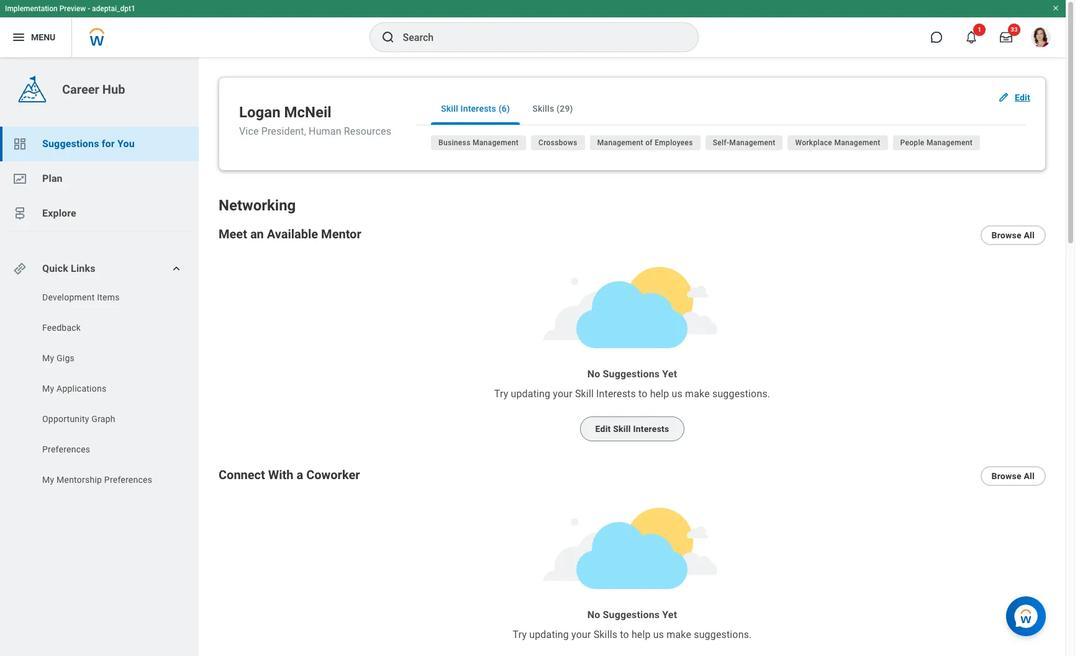 Task type: describe. For each thing, give the bounding box(es) containing it.
0 vertical spatial interests
[[461, 104, 496, 114]]

management of employees
[[598, 139, 693, 147]]

plan link
[[0, 162, 199, 196]]

explore
[[42, 208, 76, 219]]

you
[[117, 138, 135, 150]]

skills inside 'button'
[[533, 104, 554, 114]]

business management
[[439, 139, 519, 147]]

a
[[297, 468, 303, 483]]

links
[[71, 263, 95, 275]]

all for connect with a coworker
[[1024, 472, 1035, 482]]

try updating your skills to help us make suggestions.
[[513, 629, 752, 641]]

an
[[250, 227, 264, 242]]

menu button
[[0, 17, 72, 57]]

graph
[[92, 414, 115, 424]]

mentorship
[[57, 475, 102, 485]]

edit skill interests
[[596, 424, 669, 434]]

try updating your skill interests to help us make suggestions.
[[494, 388, 771, 400]]

management for people management
[[927, 139, 973, 147]]

suggestions for connect with a coworker
[[603, 610, 660, 621]]

1 vertical spatial suggestions.
[[694, 629, 752, 641]]

self-
[[713, 139, 730, 147]]

connect with a coworker
[[219, 468, 360, 483]]

people
[[901, 139, 925, 147]]

my for my applications
[[42, 384, 54, 394]]

mcneil
[[284, 104, 332, 121]]

president,
[[261, 126, 306, 137]]

list containing suggestions for you
[[0, 127, 199, 231]]

crossbows
[[539, 139, 578, 147]]

applications
[[57, 384, 106, 394]]

all for meet an available mentor
[[1024, 230, 1035, 240]]

quick links
[[42, 263, 95, 275]]

preview
[[59, 4, 86, 13]]

available
[[267, 227, 318, 242]]

edit for edit skill interests
[[596, 424, 611, 434]]

edit skill interests button
[[580, 417, 685, 442]]

opportunity
[[42, 414, 89, 424]]

no suggestions yet for meet an available mentor
[[588, 368, 677, 380]]

my gigs link
[[41, 352, 169, 365]]

2 horizontal spatial skill
[[613, 424, 631, 434]]

workplace management
[[796, 139, 881, 147]]

feedback link
[[41, 322, 169, 334]]

0 vertical spatial to
[[639, 388, 648, 400]]

my mentorship preferences link
[[41, 474, 169, 486]]

opportunity graph
[[42, 414, 115, 424]]

1
[[978, 26, 982, 33]]

meet
[[219, 227, 247, 242]]

browse for meet an available mentor
[[992, 230, 1022, 240]]

close environment banner image
[[1052, 4, 1060, 12]]

people management
[[901, 139, 973, 147]]

skills (29)
[[533, 104, 573, 114]]

list containing development items
[[0, 291, 199, 490]]

opportunity graph link
[[41, 413, 169, 426]]

2 management from the left
[[598, 139, 644, 147]]

updating for connect with a coworker
[[529, 629, 569, 641]]

implementation
[[5, 4, 58, 13]]

skill interests (6) button
[[431, 93, 520, 125]]

-
[[88, 4, 90, 13]]

self-management
[[713, 139, 776, 147]]

justify image
[[11, 30, 26, 45]]

yet for connect with a coworker
[[662, 610, 677, 621]]

menu
[[31, 32, 55, 42]]

implementation preview -   adeptai_dpt1
[[5, 4, 135, 13]]

items
[[97, 293, 120, 303]]

try for meet an available mentor
[[494, 388, 508, 400]]

browse for connect with a coworker
[[992, 472, 1022, 482]]

no for coworker
[[588, 610, 600, 621]]

employees
[[655, 139, 693, 147]]

preferences link
[[41, 444, 169, 456]]

mentor
[[321, 227, 361, 242]]

connect
[[219, 468, 265, 483]]

my for my mentorship preferences
[[42, 475, 54, 485]]

browse all link for meet an available mentor
[[981, 226, 1046, 245]]

dashboard image
[[12, 137, 27, 152]]

my mentorship preferences
[[42, 475, 152, 485]]

1 horizontal spatial preferences
[[104, 475, 152, 485]]

inbox large image
[[1000, 31, 1013, 43]]

hub
[[102, 82, 125, 97]]

my for my gigs
[[42, 354, 54, 363]]

0 vertical spatial make
[[685, 388, 710, 400]]

(6)
[[499, 104, 510, 114]]



Task type: locate. For each thing, give the bounding box(es) containing it.
1 vertical spatial my
[[42, 384, 54, 394]]

management
[[473, 139, 519, 147], [598, 139, 644, 147], [730, 139, 776, 147], [835, 139, 881, 147], [927, 139, 973, 147]]

1 vertical spatial help
[[632, 629, 651, 641]]

suggestions
[[42, 138, 99, 150], [603, 368, 660, 380], [603, 610, 660, 621]]

1 vertical spatial list
[[0, 291, 199, 490]]

0 vertical spatial browse all link
[[981, 226, 1046, 245]]

1 vertical spatial interests
[[596, 388, 636, 400]]

0 vertical spatial preferences
[[42, 445, 90, 455]]

4 management from the left
[[835, 139, 881, 147]]

business
[[439, 139, 471, 147]]

1 vertical spatial your
[[572, 629, 591, 641]]

0 horizontal spatial skills
[[533, 104, 554, 114]]

no for mentor
[[588, 368, 600, 380]]

edit inside button
[[596, 424, 611, 434]]

2 yet from the top
[[662, 610, 677, 621]]

1 management from the left
[[473, 139, 519, 147]]

0 vertical spatial us
[[672, 388, 683, 400]]

development items
[[42, 293, 120, 303]]

no up try updating your skills to help us make suggestions.
[[588, 610, 600, 621]]

profile logan mcneil image
[[1031, 27, 1051, 50]]

Search Workday  search field
[[403, 24, 673, 51]]

help
[[650, 388, 669, 400], [632, 629, 651, 641]]

no up try updating your skill interests to help us make suggestions.
[[588, 368, 600, 380]]

browse all for connect with a coworker
[[992, 472, 1035, 482]]

list
[[0, 127, 199, 231], [0, 291, 199, 490]]

edit for edit
[[1015, 93, 1031, 103]]

0 vertical spatial suggestions.
[[713, 388, 771, 400]]

0 vertical spatial skills
[[533, 104, 554, 114]]

0 horizontal spatial to
[[620, 629, 629, 641]]

1 vertical spatial all
[[1024, 472, 1035, 482]]

edit down try updating your skill interests to help us make suggestions.
[[596, 424, 611, 434]]

networking
[[219, 197, 296, 214]]

management for business management
[[473, 139, 519, 147]]

skills (29) button
[[523, 93, 583, 125]]

interests left (6)
[[461, 104, 496, 114]]

chevron up small image
[[170, 263, 183, 275]]

gigs
[[57, 354, 75, 363]]

2 vertical spatial skill
[[613, 424, 631, 434]]

plan
[[42, 173, 63, 185]]

2 vertical spatial my
[[42, 475, 54, 485]]

1 horizontal spatial to
[[639, 388, 648, 400]]

skill up business at the left top of the page
[[441, 104, 458, 114]]

my applications link
[[41, 383, 169, 395]]

my
[[42, 354, 54, 363], [42, 384, 54, 394], [42, 475, 54, 485]]

my down my gigs
[[42, 384, 54, 394]]

1 vertical spatial make
[[667, 629, 692, 641]]

1 vertical spatial browse all
[[992, 472, 1035, 482]]

your for meet an available mentor
[[553, 388, 573, 400]]

skills
[[533, 104, 554, 114], [594, 629, 618, 641]]

interests up 'edit skill interests' button
[[596, 388, 636, 400]]

0 horizontal spatial skill
[[441, 104, 458, 114]]

0 vertical spatial suggestions
[[42, 138, 99, 150]]

try for connect with a coworker
[[513, 629, 527, 641]]

1 browse all from the top
[[992, 230, 1035, 240]]

1 button
[[958, 24, 986, 51]]

vice
[[239, 126, 259, 137]]

notifications large image
[[965, 31, 978, 43]]

management left of
[[598, 139, 644, 147]]

suggestions for you
[[42, 138, 135, 150]]

quick links element
[[12, 257, 189, 281]]

2 no from the top
[[588, 610, 600, 621]]

1 vertical spatial updating
[[529, 629, 569, 641]]

edit image
[[998, 91, 1010, 104]]

development items link
[[41, 291, 169, 304]]

1 vertical spatial browse
[[992, 472, 1022, 482]]

2 no suggestions yet from the top
[[588, 610, 677, 621]]

0 horizontal spatial try
[[494, 388, 508, 400]]

0 vertical spatial skill
[[441, 104, 458, 114]]

menu banner
[[0, 0, 1066, 57]]

management for self-management
[[730, 139, 776, 147]]

2 browse from the top
[[992, 472, 1022, 482]]

1 horizontal spatial us
[[672, 388, 683, 400]]

0 horizontal spatial preferences
[[42, 445, 90, 455]]

management down (6)
[[473, 139, 519, 147]]

1 vertical spatial browse all link
[[981, 467, 1046, 487]]

edit inside 'button'
[[1015, 93, 1031, 103]]

browse all
[[992, 230, 1035, 240], [992, 472, 1035, 482]]

tab list containing skill interests (6)
[[416, 93, 1026, 126]]

0 vertical spatial try
[[494, 388, 508, 400]]

link image
[[12, 262, 27, 276]]

search image
[[381, 30, 395, 45]]

0 vertical spatial my
[[42, 354, 54, 363]]

0 vertical spatial your
[[553, 388, 573, 400]]

updating
[[511, 388, 551, 400], [529, 629, 569, 641]]

1 browse all link from the top
[[981, 226, 1046, 245]]

yet
[[662, 368, 677, 380], [662, 610, 677, 621]]

of
[[646, 139, 653, 147]]

for
[[102, 138, 115, 150]]

3 my from the top
[[42, 475, 54, 485]]

workplace
[[796, 139, 833, 147]]

no suggestions yet for connect with a coworker
[[588, 610, 677, 621]]

2 browse all link from the top
[[981, 467, 1046, 487]]

0 vertical spatial browse all
[[992, 230, 1035, 240]]

2 vertical spatial interests
[[633, 424, 669, 434]]

1 vertical spatial try
[[513, 629, 527, 641]]

1 list from the top
[[0, 127, 199, 231]]

0 vertical spatial all
[[1024, 230, 1035, 240]]

1 vertical spatial yet
[[662, 610, 677, 621]]

logan
[[239, 104, 281, 121]]

explore link
[[0, 196, 199, 231]]

0 vertical spatial browse
[[992, 230, 1022, 240]]

suggestions for meet an available mentor
[[603, 368, 660, 380]]

yet for meet an available mentor
[[662, 368, 677, 380]]

interests down try updating your skill interests to help us make suggestions.
[[633, 424, 669, 434]]

meet an available mentor
[[219, 227, 361, 242]]

0 horizontal spatial edit
[[596, 424, 611, 434]]

my applications
[[42, 384, 106, 394]]

browse all for meet an available mentor
[[992, 230, 1035, 240]]

your
[[553, 388, 573, 400], [572, 629, 591, 641]]

1 vertical spatial no suggestions yet
[[588, 610, 677, 621]]

my gigs
[[42, 354, 75, 363]]

0 vertical spatial yet
[[662, 368, 677, 380]]

suggestions up try updating your skills to help us make suggestions.
[[603, 610, 660, 621]]

2 my from the top
[[42, 384, 54, 394]]

2 list from the top
[[0, 291, 199, 490]]

0 horizontal spatial us
[[653, 629, 664, 641]]

1 vertical spatial skills
[[594, 629, 618, 641]]

tab list
[[416, 93, 1026, 126]]

1 vertical spatial skill
[[575, 388, 594, 400]]

updating for meet an available mentor
[[511, 388, 551, 400]]

2 browse all from the top
[[992, 472, 1035, 482]]

1 horizontal spatial skill
[[575, 388, 594, 400]]

preferences down opportunity
[[42, 445, 90, 455]]

1 vertical spatial edit
[[596, 424, 611, 434]]

try
[[494, 388, 508, 400], [513, 629, 527, 641]]

all
[[1024, 230, 1035, 240], [1024, 472, 1035, 482]]

1 horizontal spatial try
[[513, 629, 527, 641]]

no suggestions yet up try updating your skills to help us make suggestions.
[[588, 610, 677, 621]]

management left the workplace
[[730, 139, 776, 147]]

0 vertical spatial edit
[[1015, 93, 1031, 103]]

1 yet from the top
[[662, 368, 677, 380]]

with
[[268, 468, 294, 483]]

1 vertical spatial preferences
[[104, 475, 152, 485]]

0 vertical spatial no suggestions yet
[[588, 368, 677, 380]]

browse all link for connect with a coworker
[[981, 467, 1046, 487]]

0 vertical spatial updating
[[511, 388, 551, 400]]

yet up try updating your skills to help us make suggestions.
[[662, 610, 677, 621]]

onboarding home image
[[12, 171, 27, 186]]

my left gigs
[[42, 354, 54, 363]]

0 vertical spatial help
[[650, 388, 669, 400]]

resources
[[344, 126, 391, 137]]

1 vertical spatial to
[[620, 629, 629, 641]]

edit button
[[993, 85, 1038, 110]]

suggestions for you link
[[0, 127, 199, 162]]

skill down try updating your skill interests to help us make suggestions.
[[613, 424, 631, 434]]

career
[[62, 82, 99, 97]]

1 horizontal spatial edit
[[1015, 93, 1031, 103]]

1 no suggestions yet from the top
[[588, 368, 677, 380]]

timeline milestone image
[[12, 206, 27, 221]]

adeptai_dpt1
[[92, 4, 135, 13]]

2 vertical spatial suggestions
[[603, 610, 660, 621]]

human
[[309, 126, 341, 137]]

browse all link
[[981, 226, 1046, 245], [981, 467, 1046, 487]]

my left mentorship
[[42, 475, 54, 485]]

no suggestions yet up try updating your skill interests to help us make suggestions.
[[588, 368, 677, 380]]

career hub
[[62, 82, 125, 97]]

yet up try updating your skill interests to help us make suggestions.
[[662, 368, 677, 380]]

suggestions up try updating your skill interests to help us make suggestions.
[[603, 368, 660, 380]]

preferences
[[42, 445, 90, 455], [104, 475, 152, 485]]

suggestions.
[[713, 388, 771, 400], [694, 629, 752, 641]]

1 vertical spatial us
[[653, 629, 664, 641]]

1 browse from the top
[[992, 230, 1022, 240]]

us
[[672, 388, 683, 400], [653, 629, 664, 641]]

your for connect with a coworker
[[572, 629, 591, 641]]

1 no from the top
[[588, 368, 600, 380]]

1 vertical spatial suggestions
[[603, 368, 660, 380]]

skill up 'edit skill interests' button
[[575, 388, 594, 400]]

33 button
[[993, 24, 1021, 51]]

skill interests (6)
[[441, 104, 510, 114]]

browse
[[992, 230, 1022, 240], [992, 472, 1022, 482]]

management right the workplace
[[835, 139, 881, 147]]

management for workplace management
[[835, 139, 881, 147]]

edit right "edit" image
[[1015, 93, 1031, 103]]

feedback
[[42, 323, 81, 333]]

make
[[685, 388, 710, 400], [667, 629, 692, 641]]

logan mcneil vice president, human resources
[[239, 104, 391, 137]]

33
[[1011, 26, 1018, 33]]

suggestions left for
[[42, 138, 99, 150]]

preferences down preferences "link"
[[104, 475, 152, 485]]

edit
[[1015, 93, 1031, 103], [596, 424, 611, 434]]

1 my from the top
[[42, 354, 54, 363]]

skill
[[441, 104, 458, 114], [575, 388, 594, 400], [613, 424, 631, 434]]

development
[[42, 293, 95, 303]]

0 vertical spatial no
[[588, 368, 600, 380]]

0 vertical spatial list
[[0, 127, 199, 231]]

quick
[[42, 263, 68, 275]]

(29)
[[557, 104, 573, 114]]

5 management from the left
[[927, 139, 973, 147]]

1 vertical spatial no
[[588, 610, 600, 621]]

management right the people
[[927, 139, 973, 147]]

2 all from the top
[[1024, 472, 1035, 482]]

coworker
[[306, 468, 360, 483]]

no
[[588, 368, 600, 380], [588, 610, 600, 621]]

preferences inside "link"
[[42, 445, 90, 455]]

interests
[[461, 104, 496, 114], [596, 388, 636, 400], [633, 424, 669, 434]]

1 all from the top
[[1024, 230, 1035, 240]]

no suggestions yet
[[588, 368, 677, 380], [588, 610, 677, 621]]

3 management from the left
[[730, 139, 776, 147]]

1 horizontal spatial skills
[[594, 629, 618, 641]]



Task type: vqa. For each thing, say whether or not it's contained in the screenshot.
Worker
no



